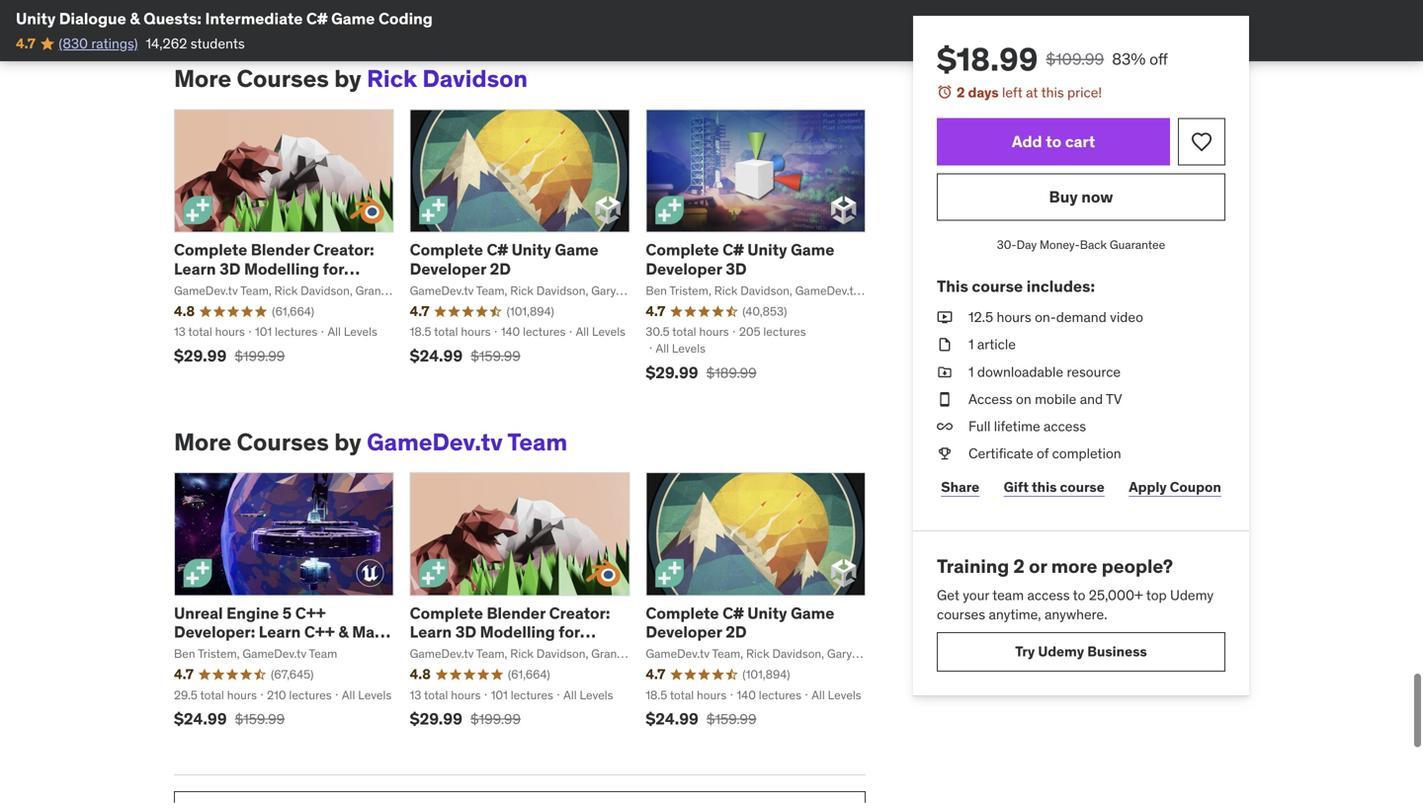 Task type: describe. For each thing, give the bounding box(es) containing it.
0 vertical spatial complete blender creator: learn 3d modelling for beginners link
[[174, 240, 374, 298]]

ben tristem, gamedev.tv team
[[174, 647, 337, 662]]

0 vertical spatial (61,664)
[[272, 304, 314, 319]]

to inside button
[[1046, 132, 1062, 152]]

developer:
[[174, 622, 255, 643]]

$29.99 for complete blender creator: learn 3d modelling for beginners link to the bottom
[[410, 710, 463, 730]]

levels for "unreal engine 5 c++ developer: learn c++ & make video games" link
[[358, 688, 392, 703]]

2 horizontal spatial $159.99
[[707, 711, 757, 729]]

$29.99 for complete c# unity game developer 3d link
[[646, 363, 699, 383]]

games
[[221, 641, 273, 662]]

12.5
[[969, 309, 994, 326]]

0 vertical spatial abbitt
[[174, 300, 207, 315]]

0 horizontal spatial course
[[972, 276, 1024, 297]]

2 vertical spatial gary
[[828, 647, 852, 662]]

full lifetime access
[[969, 418, 1087, 436]]

xsmall image for 1 downloadable resource
[[937, 363, 953, 382]]

0 vertical spatial $199.99
[[235, 348, 285, 365]]

your
[[963, 587, 990, 605]]

on-
[[1035, 309, 1057, 326]]

0 horizontal spatial for
[[323, 259, 344, 279]]

back
[[1081, 237, 1107, 253]]

anywhere.
[[1045, 606, 1108, 624]]

apply
[[1129, 478, 1167, 496]]

buy
[[1050, 187, 1078, 207]]

0 horizontal spatial $24.99 $159.99
[[174, 710, 285, 730]]

61664 reviews element for complete blender creator: learn 3d modelling for beginners link to the bottom
[[508, 667, 550, 684]]

67645 reviews element
[[271, 667, 314, 684]]

101 for the 61664 reviews element corresponding to complete blender creator: learn 3d modelling for beginners link to the bottom
[[491, 688, 508, 703]]

1 horizontal spatial $24.99
[[410, 346, 463, 366]]

show
[[187, 4, 224, 22]]

includes:
[[1027, 276, 1096, 297]]

xsmall image for access
[[937, 390, 953, 409]]

2 horizontal spatial $24.99 $159.99
[[646, 710, 757, 730]]

total for bottommost 101894 reviews element
[[670, 688, 694, 703]]

courses for gamedev.tv team
[[237, 427, 329, 457]]

try
[[1016, 643, 1036, 661]]

1 vertical spatial complete blender creator: learn 3d modelling for beginners link
[[410, 604, 610, 662]]

(830 ratings)
[[59, 35, 138, 52]]

levels inside 205 lectures all levels
[[672, 341, 706, 356]]

$29.99 $189.99
[[646, 363, 757, 383]]

by for gamedev.tv
[[334, 427, 362, 457]]

205 lectures all levels
[[656, 325, 806, 356]]

this
[[937, 276, 969, 297]]

0 horizontal spatial pettie
[[410, 300, 442, 315]]

1 vertical spatial tristem,
[[198, 647, 240, 662]]

1 horizontal spatial $159.99
[[471, 348, 521, 365]]

blender for complete blender creator: learn 3d modelling for beginners link to the bottom
[[487, 604, 546, 624]]

5
[[283, 604, 292, 624]]

mobile
[[1035, 390, 1077, 408]]

gamedev.tv team link
[[367, 427, 568, 457]]

complete c# unity game developer 2d link for the leftmost 101894 reviews element
[[410, 240, 599, 279]]

101 lectures for complete blender creator: learn 3d modelling for beginners link to the bottom
[[491, 688, 554, 703]]

1 vertical spatial team
[[309, 647, 337, 662]]

1 vertical spatial this
[[1032, 478, 1057, 496]]

0 horizontal spatial &
[[130, 8, 140, 29]]

all levels for the top complete blender creator: learn 3d modelling for beginners link
[[328, 325, 378, 340]]

training 2 or more people? get your team access to 25,000+ top udemy courses anytime, anywhere.
[[937, 555, 1214, 624]]

courses for rick davidson
[[237, 64, 329, 94]]

$29.99 for the top complete blender creator: learn 3d modelling for beginners link
[[174, 346, 227, 366]]

anytime,
[[989, 606, 1042, 624]]

3d for complete blender creator: learn 3d modelling for beginners link to the bottom
[[456, 622, 477, 643]]

29.5 total hours
[[174, 688, 257, 703]]

pettie inside complete c# unity game developer 3d ben tristem, rick davidson, gamedev.tv team, gary pettie
[[708, 300, 740, 315]]

29.5
[[174, 688, 198, 703]]

rick inside complete c# unity game developer 3d ben tristem, rick davidson, gamedev.tv team, gary pettie
[[715, 283, 738, 299]]

tv
[[1106, 390, 1123, 408]]

course inside gift this course link
[[1061, 478, 1105, 496]]

more courses by gamedev.tv team
[[174, 427, 568, 457]]

this course includes:
[[937, 276, 1096, 297]]

2 horizontal spatial learn
[[410, 622, 452, 643]]

0 vertical spatial 13
[[174, 325, 186, 340]]

1 horizontal spatial team
[[508, 427, 568, 457]]

levels for bottommost 101894 reviews element's complete c# unity game developer 2d "link"
[[828, 688, 862, 703]]

certificate of completion
[[969, 445, 1122, 463]]

0 horizontal spatial 101894 reviews element
[[507, 303, 555, 320]]

buy now
[[1050, 187, 1114, 207]]

apply coupon
[[1129, 478, 1222, 496]]

article
[[978, 336, 1016, 354]]

intermediate
[[205, 8, 303, 29]]

18.5 total hours for bottommost 101894 reviews element
[[646, 688, 727, 703]]

1 horizontal spatial grant
[[592, 647, 622, 662]]

0 horizontal spatial grant
[[356, 283, 386, 299]]

students
[[191, 35, 245, 52]]

1 vertical spatial abbitt
[[410, 664, 443, 679]]

lectures inside 205 lectures all levels
[[764, 325, 806, 340]]

xsmall image for full
[[937, 417, 953, 437]]

30-
[[997, 237, 1017, 253]]

0 horizontal spatial $159.99
[[235, 711, 285, 729]]

total for the leftmost 101894 reviews element
[[434, 325, 458, 340]]

30-day money-back guarantee
[[997, 237, 1166, 253]]

of
[[1037, 445, 1049, 463]]

83%
[[1113, 49, 1146, 69]]

2 days left at this price!
[[957, 84, 1103, 101]]

13 total hours for complete blender creator: learn 3d modelling for beginners link to the bottom
[[410, 688, 481, 703]]

gift
[[1004, 478, 1029, 496]]

or
[[1029, 555, 1048, 579]]

try udemy business link
[[937, 633, 1226, 673]]

c# inside complete c# unity game developer 3d ben tristem, rick davidson, gamedev.tv team, gary pettie
[[723, 240, 744, 260]]

210
[[267, 688, 286, 703]]

total for "40853 reviews" element
[[673, 325, 697, 340]]

0 vertical spatial access
[[1044, 418, 1087, 436]]

share button
[[937, 468, 984, 507]]

now
[[1082, 187, 1114, 207]]

unreal
[[174, 604, 223, 624]]

0 horizontal spatial gary
[[592, 283, 616, 299]]

0 horizontal spatial 2
[[957, 84, 966, 101]]

(101,894) for bottommost 101894 reviews element
[[743, 667, 791, 683]]

team, inside complete c# unity game developer 3d ben tristem, rick davidson, gamedev.tv team, gary pettie
[[646, 300, 677, 315]]

game inside complete c# unity game developer 3d ben tristem, rick davidson, gamedev.tv team, gary pettie
[[791, 240, 835, 260]]

top
[[1147, 587, 1167, 605]]

xsmall image for certificate
[[937, 445, 953, 464]]

(830
[[59, 35, 88, 52]]

learn inside unreal engine 5 c++ developer: learn c++ & make video games
[[259, 622, 301, 643]]

tristem, inside complete c# unity game developer 3d ben tristem, rick davidson, gamedev.tv team, gary pettie
[[670, 283, 712, 299]]

all inside 205 lectures all levels
[[656, 341, 669, 356]]

reviews
[[246, 4, 296, 22]]

0 vertical spatial this
[[1042, 84, 1065, 101]]

unity inside complete c# unity game developer 3d ben tristem, rick davidson, gamedev.tv team, gary pettie
[[748, 240, 788, 260]]

$109.99
[[1047, 49, 1105, 69]]

2 horizontal spatial $24.99
[[646, 710, 699, 730]]

training
[[937, 555, 1010, 579]]

davidson
[[423, 64, 528, 94]]

at
[[1026, 84, 1039, 101]]

total for the 61664 reviews element for the top complete blender creator: learn 3d modelling for beginners link
[[188, 325, 212, 340]]

off
[[1150, 49, 1169, 69]]

left
[[1003, 84, 1023, 101]]

downloadable
[[978, 363, 1064, 381]]

all levels for complete blender creator: learn 3d modelling for beginners link to the bottom
[[564, 688, 614, 703]]

1 for 1 downloadable resource
[[969, 363, 974, 381]]

13 total hours for the top complete blender creator: learn 3d modelling for beginners link
[[174, 325, 245, 340]]

resource
[[1067, 363, 1121, 381]]

30.5
[[646, 325, 670, 340]]

1 vertical spatial 140 lectures
[[737, 688, 802, 703]]

1 vertical spatial udemy
[[1039, 643, 1085, 661]]

complete c# unity game developer 3d ben tristem, rick davidson, gamedev.tv team, gary pettie
[[646, 240, 860, 315]]

0 vertical spatial 140
[[501, 325, 520, 340]]

$18.99
[[937, 40, 1039, 79]]

access
[[969, 390, 1013, 408]]

0 horizontal spatial complete c# unity game developer 2d gamedev.tv team, rick davidson, gary pettie
[[410, 240, 616, 315]]

0 horizontal spatial ben
[[174, 647, 195, 662]]

price!
[[1068, 84, 1103, 101]]

2d for bottommost 101894 reviews element
[[726, 622, 747, 643]]

dialogue
[[59, 8, 126, 29]]

apply coupon button
[[1125, 468, 1226, 507]]

people?
[[1102, 555, 1174, 579]]

gamedev.tv team, rick davidson, grant abbitt for complete blender creator: learn 3d modelling for beginners link to the bottom
[[410, 647, 622, 679]]

(67,645)
[[271, 667, 314, 683]]

completion
[[1053, 445, 1122, 463]]

rick davidson link
[[367, 64, 528, 94]]

$189.99
[[707, 364, 757, 382]]

complete c# unity game developer 3d link
[[646, 240, 835, 279]]

courses
[[937, 606, 986, 624]]

days
[[969, 84, 999, 101]]

1 horizontal spatial for
[[559, 622, 580, 643]]

4.8 for the top complete blender creator: learn 3d modelling for beginners link
[[174, 302, 195, 320]]

0 horizontal spatial $24.99
[[174, 710, 227, 730]]

1 horizontal spatial 140
[[737, 688, 756, 703]]

210 lectures
[[267, 688, 332, 703]]

1 vertical spatial 101894 reviews element
[[743, 667, 791, 684]]

day
[[1017, 237, 1037, 253]]



Task type: vqa. For each thing, say whether or not it's contained in the screenshot.


Task type: locate. For each thing, give the bounding box(es) containing it.
complete blender creator: learn 3d modelling for beginners link
[[174, 240, 374, 298], [410, 604, 610, 662]]

1 vertical spatial (61,664)
[[508, 667, 550, 683]]

total for the 61664 reviews element corresponding to complete blender creator: learn 3d modelling for beginners link to the bottom
[[424, 688, 448, 703]]

0 vertical spatial creator:
[[313, 240, 374, 260]]

0 horizontal spatial 4.8
[[174, 302, 195, 320]]

1 horizontal spatial beginners
[[410, 641, 487, 662]]

1 for 1 article
[[969, 336, 974, 354]]

1 horizontal spatial creator:
[[549, 604, 610, 624]]

complete
[[174, 240, 247, 260], [410, 240, 483, 260], [646, 240, 719, 260], [410, 604, 483, 624], [646, 604, 719, 624]]

certificate
[[969, 445, 1034, 463]]

learn
[[174, 259, 216, 279], [259, 622, 301, 643], [410, 622, 452, 643]]

course up 12.5
[[972, 276, 1024, 297]]

1 horizontal spatial 18.5
[[646, 688, 668, 703]]

1 horizontal spatial modelling
[[480, 622, 555, 643]]

to left "cart"
[[1046, 132, 1062, 152]]

2 right alarm image
[[957, 84, 966, 101]]

4.7
[[16, 35, 36, 52], [410, 302, 430, 320], [646, 302, 666, 320], [174, 666, 194, 684], [646, 666, 666, 684]]

and
[[1081, 390, 1104, 408]]

2 xsmall image from the top
[[937, 390, 953, 409]]

0 horizontal spatial 61664 reviews element
[[272, 303, 314, 320]]

1 horizontal spatial 2d
[[726, 622, 747, 643]]

0 vertical spatial for
[[323, 259, 344, 279]]

0 vertical spatial 101 lectures
[[255, 325, 318, 340]]

(61,664)
[[272, 304, 314, 319], [508, 667, 550, 683]]

davidson, inside complete c# unity game developer 3d ben tristem, rick davidson, gamedev.tv team, gary pettie
[[741, 283, 793, 299]]

0 vertical spatial modelling
[[244, 259, 319, 279]]

1 horizontal spatial ben
[[646, 283, 667, 299]]

1 vertical spatial complete blender creator: learn 3d modelling for beginners
[[410, 604, 610, 662]]

1 vertical spatial 18.5 total hours
[[646, 688, 727, 703]]

gary inside complete c# unity game developer 3d ben tristem, rick davidson, gamedev.tv team, gary pettie
[[680, 300, 705, 315]]

0 horizontal spatial complete blender creator: learn 3d modelling for beginners link
[[174, 240, 374, 298]]

1 horizontal spatial 4.8
[[410, 666, 431, 684]]

$29.99 $199.99 for the 61664 reviews element for the top complete blender creator: learn 3d modelling for beginners link
[[174, 346, 285, 366]]

creator: for complete blender creator: learn 3d modelling for beginners link to the bottom
[[549, 604, 610, 624]]

1 vertical spatial more
[[174, 427, 232, 457]]

1 up access
[[969, 363, 974, 381]]

unreal engine 5 c++ developer: learn c++ & make video games link
[[174, 604, 393, 662]]

game
[[331, 8, 375, 29], [555, 240, 599, 260], [791, 240, 835, 260], [791, 604, 835, 624]]

1 xsmall image from the top
[[937, 335, 953, 355]]

1 by from the top
[[334, 64, 362, 94]]

0 vertical spatial 101
[[255, 325, 272, 340]]

0 horizontal spatial 140 lectures
[[501, 325, 566, 340]]

3d for the top complete blender creator: learn 3d modelling for beginners link
[[220, 259, 241, 279]]

by
[[334, 64, 362, 94], [334, 427, 362, 457]]

14,262
[[146, 35, 187, 52]]

more for more courses by gamedev.tv team
[[174, 427, 232, 457]]

more for more courses by rick davidson
[[174, 64, 232, 94]]

2 1 from the top
[[969, 363, 974, 381]]

add to cart
[[1012, 132, 1096, 152]]

1 horizontal spatial pettie
[[646, 664, 678, 679]]

coupon
[[1171, 478, 1222, 496]]

1 horizontal spatial complete c# unity game developer 2d gamedev.tv team, rick davidson, gary pettie
[[646, 604, 852, 679]]

18.5
[[410, 325, 432, 340], [646, 688, 668, 703]]

modelling for the 61664 reviews element corresponding to complete blender creator: learn 3d modelling for beginners link to the bottom
[[480, 622, 555, 643]]

1 vertical spatial blender
[[487, 604, 546, 624]]

gift this course link
[[1000, 468, 1109, 507]]

ratings)
[[91, 35, 138, 52]]

all levels for "unreal engine 5 c++ developer: learn c++ & make video games" link
[[342, 688, 392, 703]]

1 horizontal spatial $24.99 $159.99
[[410, 346, 521, 366]]

0 vertical spatial 18.5 total hours
[[410, 325, 491, 340]]

1 vertical spatial 2d
[[726, 622, 747, 643]]

wishlist image
[[1191, 130, 1214, 154]]

udemy right try
[[1039, 643, 1085, 661]]

developer for davidson
[[646, 259, 723, 279]]

quests:
[[144, 8, 202, 29]]

1 vertical spatial courses
[[237, 427, 329, 457]]

gamedev.tv
[[174, 283, 238, 299], [410, 283, 474, 299], [796, 283, 860, 299], [367, 427, 503, 457], [243, 647, 307, 662], [410, 647, 474, 662], [646, 647, 710, 662]]

& left make
[[338, 622, 349, 643]]

0 horizontal spatial 18.5 total hours
[[410, 325, 491, 340]]

1 vertical spatial complete c# unity game developer 2d gamedev.tv team, rick davidson, gary pettie
[[646, 604, 852, 679]]

$24.99
[[410, 346, 463, 366], [174, 710, 227, 730], [646, 710, 699, 730]]

total for 67645 reviews element
[[200, 688, 224, 703]]

101894 reviews element
[[507, 303, 555, 320], [743, 667, 791, 684]]

add to cart button
[[937, 118, 1171, 166]]

0 vertical spatial by
[[334, 64, 362, 94]]

& inside unreal engine 5 c++ developer: learn c++ & make video games
[[338, 622, 349, 643]]

0 horizontal spatial complete blender creator: learn 3d modelling for beginners
[[174, 240, 374, 298]]

25,000+
[[1089, 587, 1144, 605]]

creator: for the top complete blender creator: learn 3d modelling for beginners link
[[313, 240, 374, 260]]

try udemy business
[[1016, 643, 1148, 661]]

1 1 from the top
[[969, 336, 974, 354]]

xsmall image up the share
[[937, 445, 953, 464]]

grant
[[356, 283, 386, 299], [592, 647, 622, 662]]

levels for the top complete blender creator: learn 3d modelling for beginners link
[[344, 325, 378, 340]]

1 horizontal spatial 101
[[491, 688, 508, 703]]

61664 reviews element for the top complete blender creator: learn 3d modelling for beginners link
[[272, 303, 314, 320]]

0 horizontal spatial creator:
[[313, 240, 374, 260]]

12.5 hours on-demand video
[[969, 309, 1144, 326]]

0 vertical spatial course
[[972, 276, 1024, 297]]

0 vertical spatial ben
[[646, 283, 667, 299]]

0 horizontal spatial learn
[[174, 259, 216, 279]]

engine
[[227, 604, 279, 624]]

0 horizontal spatial 2d
[[490, 259, 511, 279]]

$199.99
[[235, 348, 285, 365], [471, 711, 521, 729]]

ben down developer:
[[174, 647, 195, 662]]

course down completion
[[1061, 478, 1105, 496]]

$29.99 $199.99 for the 61664 reviews element corresponding to complete blender creator: learn 3d modelling for beginners link to the bottom
[[410, 710, 521, 730]]

for
[[323, 259, 344, 279], [559, 622, 580, 643]]

2 inside training 2 or more people? get your team access to 25,000+ top udemy courses anytime, anywhere.
[[1014, 555, 1025, 579]]

3d inside complete c# unity game developer 3d ben tristem, rick davidson, gamedev.tv team, gary pettie
[[726, 259, 747, 279]]

2 horizontal spatial gary
[[828, 647, 852, 662]]

coding
[[379, 8, 433, 29]]

1 horizontal spatial $29.99
[[410, 710, 463, 730]]

1 horizontal spatial 101894 reviews element
[[743, 667, 791, 684]]

101 for the 61664 reviews element for the top complete blender creator: learn 3d modelling for beginners link
[[255, 325, 272, 340]]

1 more from the top
[[174, 64, 232, 94]]

3 xsmall image from the top
[[937, 417, 953, 437]]

developer inside complete c# unity game developer 3d ben tristem, rick davidson, gamedev.tv team, gary pettie
[[646, 259, 723, 279]]

0 horizontal spatial $29.99
[[174, 346, 227, 366]]

ben inside complete c# unity game developer 3d ben tristem, rick davidson, gamedev.tv team, gary pettie
[[646, 283, 667, 299]]

4.8 for complete blender creator: learn 3d modelling for beginners link to the bottom
[[410, 666, 431, 684]]

1 left 'article' in the right top of the page
[[969, 336, 974, 354]]

developer for team
[[646, 622, 723, 643]]

1 horizontal spatial &
[[338, 622, 349, 643]]

ben up 30.5
[[646, 283, 667, 299]]

0 vertical spatial 13 total hours
[[174, 325, 245, 340]]

udemy right top
[[1171, 587, 1214, 605]]

$29.99
[[174, 346, 227, 366], [646, 363, 699, 383], [410, 710, 463, 730]]

complete blender creator: learn 3d modelling for beginners for the 61664 reviews element corresponding to complete blender creator: learn 3d modelling for beginners link to the bottom
[[410, 604, 610, 662]]

gamedev.tv team, rick davidson, grant abbitt for the top complete blender creator: learn 3d modelling for beginners link
[[174, 283, 386, 315]]

30.5 total hours
[[646, 325, 729, 340]]

blender for the top complete blender creator: learn 3d modelling for beginners link
[[251, 240, 310, 260]]

modelling for the 61664 reviews element for the top complete blender creator: learn 3d modelling for beginners link
[[244, 259, 319, 279]]

&
[[130, 8, 140, 29], [338, 622, 349, 643]]

full
[[969, 418, 991, 436]]

0 vertical spatial beginners
[[174, 278, 251, 298]]

140 lectures
[[501, 325, 566, 340], [737, 688, 802, 703]]

1 horizontal spatial learn
[[259, 622, 301, 643]]

1 horizontal spatial 13
[[410, 688, 422, 703]]

modelling
[[244, 259, 319, 279], [480, 622, 555, 643]]

alarm image
[[937, 84, 953, 100]]

team,
[[240, 283, 272, 299], [476, 283, 508, 299], [646, 300, 677, 315], [476, 647, 508, 662], [712, 647, 744, 662]]

2
[[957, 84, 966, 101], [1014, 555, 1025, 579]]

0 horizontal spatial abbitt
[[174, 300, 207, 315]]

0 vertical spatial xsmall image
[[937, 335, 953, 355]]

show all reviews
[[187, 4, 296, 22]]

1 vertical spatial 13
[[410, 688, 422, 703]]

access down mobile
[[1044, 418, 1087, 436]]

2 by from the top
[[334, 427, 362, 457]]

0 vertical spatial courses
[[237, 64, 329, 94]]

hours
[[997, 309, 1032, 326], [215, 325, 245, 340], [461, 325, 491, 340], [700, 325, 729, 340], [227, 688, 257, 703], [451, 688, 481, 703], [697, 688, 727, 703]]

1 vertical spatial creator:
[[549, 604, 610, 624]]

1 vertical spatial by
[[334, 427, 362, 457]]

(40,853)
[[743, 304, 787, 319]]

$29.99 $199.99
[[174, 346, 285, 366], [410, 710, 521, 730]]

xsmall image down this
[[937, 308, 953, 327]]

tristem, down developer:
[[198, 647, 240, 662]]

0 horizontal spatial blender
[[251, 240, 310, 260]]

xsmall image
[[937, 308, 953, 327], [937, 390, 953, 409], [937, 417, 953, 437], [937, 445, 953, 464]]

101 lectures for the top complete blender creator: learn 3d modelling for beginners link
[[255, 325, 318, 340]]

complete c# unity game developer 2d link for bottommost 101894 reviews element
[[646, 604, 835, 643]]

unreal engine 5 c++ developer: learn c++ & make video games
[[174, 604, 393, 662]]

1 horizontal spatial 18.5 total hours
[[646, 688, 727, 703]]

share
[[942, 478, 980, 496]]

total
[[188, 325, 212, 340], [434, 325, 458, 340], [673, 325, 697, 340], [200, 688, 224, 703], [424, 688, 448, 703], [670, 688, 694, 703]]

0 horizontal spatial 18.5
[[410, 325, 432, 340]]

video
[[174, 641, 217, 662]]

levels for complete c# unity game developer 2d "link" for the leftmost 101894 reviews element
[[592, 325, 626, 340]]

0 horizontal spatial $199.99
[[235, 348, 285, 365]]

course
[[972, 276, 1024, 297], [1061, 478, 1105, 496]]

0 horizontal spatial to
[[1046, 132, 1062, 152]]

all
[[328, 325, 341, 340], [576, 325, 589, 340], [656, 341, 669, 356], [342, 688, 355, 703], [564, 688, 577, 703], [812, 688, 825, 703]]

unity
[[16, 8, 56, 29], [512, 240, 552, 260], [748, 240, 788, 260], [748, 604, 788, 624]]

davidson,
[[301, 283, 353, 299], [537, 283, 589, 299], [741, 283, 793, 299], [537, 647, 589, 662], [773, 647, 825, 662]]

by for rick
[[334, 64, 362, 94]]

0 vertical spatial 4.8
[[174, 302, 195, 320]]

tristem, up the 30.5 total hours
[[670, 283, 712, 299]]

to up anywhere.
[[1074, 587, 1086, 605]]

(101,894) for the leftmost 101894 reviews element
[[507, 304, 555, 319]]

access down or
[[1028, 587, 1070, 605]]

xsmall image for 12.5
[[937, 308, 953, 327]]

to inside training 2 or more people? get your team access to 25,000+ top udemy courses anytime, anywhere.
[[1074, 587, 1086, 605]]

gamedev.tv inside complete c# unity game developer 3d ben tristem, rick davidson, gamedev.tv team, gary pettie
[[796, 283, 860, 299]]

1 vertical spatial complete c# unity game developer 2d link
[[646, 604, 835, 643]]

xsmall image left access
[[937, 390, 953, 409]]

gift this course
[[1004, 478, 1105, 496]]

1 vertical spatial to
[[1074, 587, 1086, 605]]

2 horizontal spatial $29.99
[[646, 363, 699, 383]]

xsmall image
[[937, 335, 953, 355], [937, 363, 953, 382]]

0 vertical spatial gary
[[592, 283, 616, 299]]

unity dialogue & quests: intermediate c# game coding
[[16, 8, 433, 29]]

buy now button
[[937, 174, 1226, 221]]

1 vertical spatial gamedev.tv team, rick davidson, grant abbitt
[[410, 647, 622, 679]]

13 total hours
[[174, 325, 245, 340], [410, 688, 481, 703]]

1 vertical spatial gary
[[680, 300, 705, 315]]

61664 reviews element
[[272, 303, 314, 320], [508, 667, 550, 684]]

1 downloadable resource
[[969, 363, 1121, 381]]

1 horizontal spatial udemy
[[1171, 587, 1214, 605]]

0 vertical spatial 18.5
[[410, 325, 432, 340]]

more
[[174, 64, 232, 94], [174, 427, 232, 457]]

1 horizontal spatial complete blender creator: learn 3d modelling for beginners link
[[410, 604, 610, 662]]

2 xsmall image from the top
[[937, 363, 953, 382]]

money-
[[1040, 237, 1081, 253]]

4.8
[[174, 302, 195, 320], [410, 666, 431, 684]]

2d for the leftmost 101894 reviews element
[[490, 259, 511, 279]]

this right at
[[1042, 84, 1065, 101]]

get
[[937, 587, 960, 605]]

0 horizontal spatial (101,894)
[[507, 304, 555, 319]]

guarantee
[[1110, 237, 1166, 253]]

1 vertical spatial course
[[1061, 478, 1105, 496]]

1 horizontal spatial 2
[[1014, 555, 1025, 579]]

this right gift
[[1032, 478, 1057, 496]]

0 vertical spatial grant
[[356, 283, 386, 299]]

levels for complete blender creator: learn 3d modelling for beginners link to the bottom
[[580, 688, 614, 703]]

udemy inside training 2 or more people? get your team access to 25,000+ top udemy courses anytime, anywhere.
[[1171, 587, 1214, 605]]

1 horizontal spatial (61,664)
[[508, 667, 550, 683]]

1 xsmall image from the top
[[937, 308, 953, 327]]

1 vertical spatial for
[[559, 622, 580, 643]]

more courses by rick davidson
[[174, 64, 528, 94]]

2 courses from the top
[[237, 427, 329, 457]]

$18.99 $109.99 83% off
[[937, 40, 1169, 79]]

1 horizontal spatial 13 total hours
[[410, 688, 481, 703]]

this
[[1042, 84, 1065, 101], [1032, 478, 1057, 496]]

1 horizontal spatial 61664 reviews element
[[508, 667, 550, 684]]

& up ratings)
[[130, 8, 140, 29]]

40853 reviews element
[[743, 303, 787, 320]]

lectures
[[275, 325, 318, 340], [523, 325, 566, 340], [764, 325, 806, 340], [289, 688, 332, 703], [511, 688, 554, 703], [759, 688, 802, 703]]

creator:
[[313, 240, 374, 260], [549, 604, 610, 624]]

xsmall image for 1 article
[[937, 335, 953, 355]]

2 left or
[[1014, 555, 1025, 579]]

on
[[1017, 390, 1032, 408]]

18.5 total hours for the leftmost 101894 reviews element
[[410, 325, 491, 340]]

1 vertical spatial $199.99
[[471, 711, 521, 729]]

1 vertical spatial 18.5
[[646, 688, 668, 703]]

0 vertical spatial 140 lectures
[[501, 325, 566, 340]]

team
[[993, 587, 1024, 605]]

1 courses from the top
[[237, 64, 329, 94]]

complete blender creator: learn 3d modelling for beginners for the 61664 reviews element for the top complete blender creator: learn 3d modelling for beginners link
[[174, 240, 374, 298]]

demand
[[1057, 309, 1107, 326]]

access
[[1044, 418, 1087, 436], [1028, 587, 1070, 605]]

0 horizontal spatial team
[[309, 647, 337, 662]]

4 xsmall image from the top
[[937, 445, 953, 464]]

access inside training 2 or more people? get your team access to 25,000+ top udemy courses anytime, anywhere.
[[1028, 587, 1070, 605]]

0 horizontal spatial beginners
[[174, 278, 251, 298]]

0 vertical spatial 1
[[969, 336, 974, 354]]

2 more from the top
[[174, 427, 232, 457]]

1 horizontal spatial blender
[[487, 604, 546, 624]]

gamedev.tv team, rick davidson, grant abbitt
[[174, 283, 386, 315], [410, 647, 622, 679]]

(101,894)
[[507, 304, 555, 319], [743, 667, 791, 683]]

0 horizontal spatial complete c# unity game developer 2d link
[[410, 240, 599, 279]]

1 vertical spatial 101 lectures
[[491, 688, 554, 703]]

xsmall image left full
[[937, 417, 953, 437]]

complete inside complete c# unity game developer 3d ben tristem, rick davidson, gamedev.tv team, gary pettie
[[646, 240, 719, 260]]

1 article
[[969, 336, 1016, 354]]



